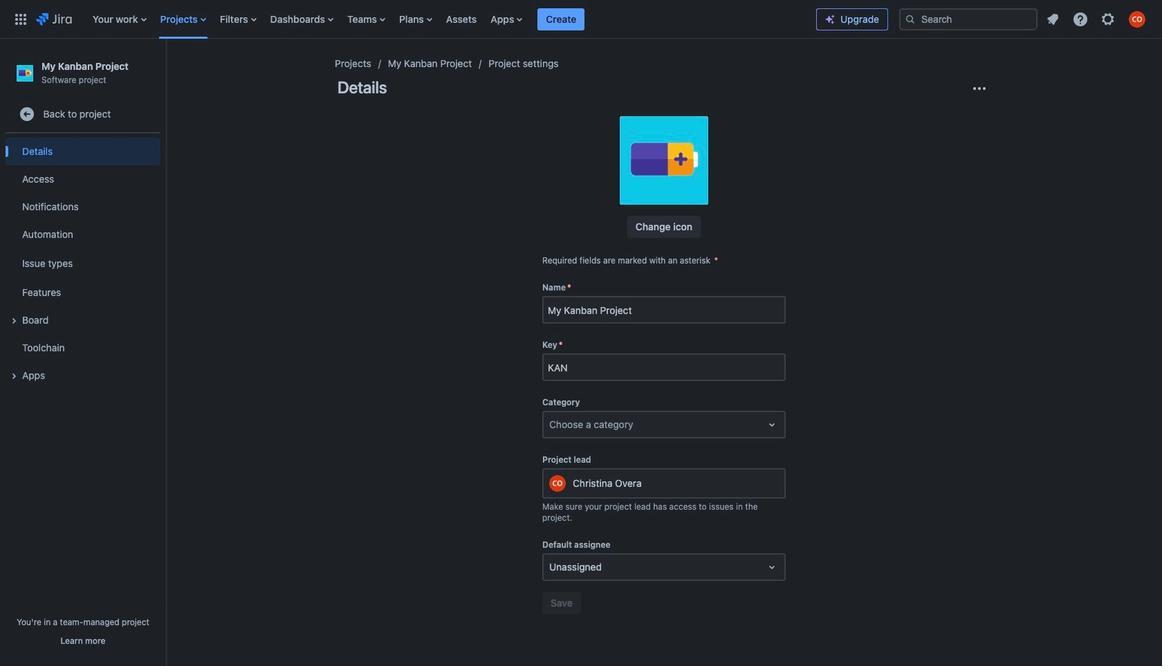 Task type: locate. For each thing, give the bounding box(es) containing it.
None text field
[[550, 418, 552, 432]]

notifications image
[[1045, 11, 1062, 27]]

search image
[[905, 13, 916, 25]]

open image
[[764, 559, 781, 576]]

appswitcher icon image
[[12, 11, 29, 27]]

Search field
[[900, 8, 1038, 30]]

1 vertical spatial expand image
[[6, 368, 22, 385]]

sidebar navigation image
[[151, 55, 181, 83]]

project avatar image
[[620, 116, 709, 205]]

None field
[[544, 298, 785, 323], [544, 355, 785, 380], [544, 298, 785, 323], [544, 355, 785, 380]]

2 expand image from the top
[[6, 368, 22, 385]]

list item
[[538, 0, 585, 38]]

settings image
[[1100, 11, 1117, 27]]

expand image
[[6, 313, 22, 330], [6, 368, 22, 385]]

banner
[[0, 0, 1163, 39]]

list
[[86, 0, 817, 38], [1041, 7, 1154, 31]]

1 horizontal spatial list
[[1041, 7, 1154, 31]]

None search field
[[900, 8, 1038, 30]]

your profile and settings image
[[1129, 11, 1146, 27]]

group
[[6, 134, 161, 394]]

1 expand image from the top
[[6, 313, 22, 330]]

0 vertical spatial expand image
[[6, 313, 22, 330]]

jira image
[[36, 11, 72, 27], [36, 11, 72, 27]]

None text field
[[550, 561, 552, 574]]



Task type: vqa. For each thing, say whether or not it's contained in the screenshot.
GROUP
yes



Task type: describe. For each thing, give the bounding box(es) containing it.
sidebar element
[[0, 39, 166, 666]]

help image
[[1073, 11, 1089, 27]]

open image
[[764, 417, 781, 433]]

primary element
[[8, 0, 817, 38]]

0 horizontal spatial list
[[86, 0, 817, 38]]

more image
[[972, 80, 988, 97]]

group inside sidebar element
[[6, 134, 161, 394]]



